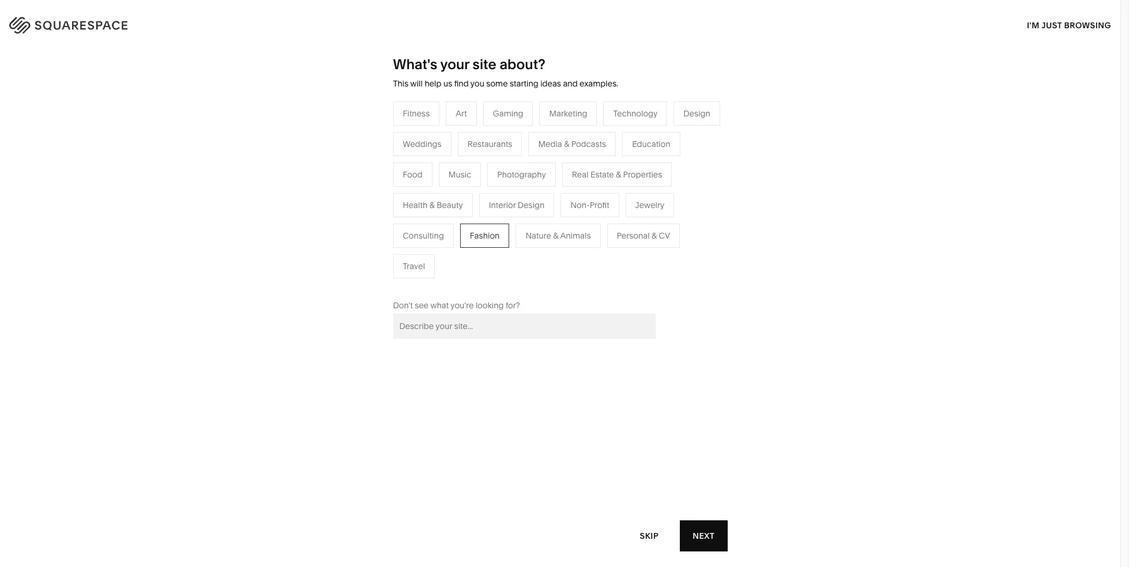 Task type: describe. For each thing, give the bounding box(es) containing it.
Weddings radio
[[393, 132, 451, 156]]

real estate & properties inside radio
[[572, 169, 662, 180]]

Education radio
[[622, 132, 680, 156]]

Jewelry radio
[[626, 193, 674, 217]]

lusaka image
[[404, 394, 716, 567]]

Travel radio
[[393, 254, 435, 278]]

food
[[403, 169, 423, 180]]

nature inside "radio"
[[526, 231, 551, 241]]

personal
[[617, 231, 650, 241]]

i'm just browsing
[[1027, 20, 1111, 30]]

you
[[470, 78, 484, 89]]

1 vertical spatial estate
[[443, 247, 467, 257]]

0 horizontal spatial real estate & properties
[[425, 247, 515, 257]]

next
[[693, 531, 715, 541]]

profit
[[590, 200, 609, 210]]

and
[[563, 78, 578, 89]]

skip button
[[627, 520, 671, 552]]

browsing
[[1064, 20, 1111, 30]]

art
[[456, 108, 467, 119]]

& right decor
[[616, 169, 621, 180]]

site
[[473, 56, 496, 73]]

Gaming radio
[[483, 101, 533, 126]]

& inside "radio"
[[553, 231, 558, 241]]

consulting
[[403, 231, 444, 241]]

education
[[632, 139, 670, 149]]

Health & Beauty radio
[[393, 193, 473, 217]]

beauty
[[437, 200, 463, 210]]

& right community
[[349, 212, 355, 222]]

media & podcasts inside media & podcasts option
[[538, 139, 606, 149]]

Real Estate & Properties radio
[[562, 163, 672, 187]]

& down restaurants link
[[451, 195, 456, 205]]

& down fashion
[[469, 247, 474, 257]]

weddings link
[[425, 229, 475, 240]]

will
[[410, 78, 423, 89]]

technology
[[613, 108, 658, 119]]

decor
[[579, 160, 602, 171]]

Media & Podcasts radio
[[529, 132, 616, 156]]

real inside radio
[[572, 169, 589, 180]]

home & decor link
[[547, 160, 614, 171]]

looking
[[476, 300, 504, 311]]

Food radio
[[393, 163, 432, 187]]

nature & animals inside "radio"
[[526, 231, 591, 241]]

Design radio
[[674, 101, 720, 126]]

find
[[454, 78, 469, 89]]

starting
[[510, 78, 538, 89]]

in
[[1097, 18, 1106, 29]]

events link
[[425, 212, 462, 222]]

lusaka element
[[404, 394, 716, 567]]

restaurants link
[[425, 178, 481, 188]]

Fashion radio
[[460, 224, 509, 248]]

examples.
[[580, 78, 618, 89]]

music
[[449, 169, 471, 180]]

interior
[[489, 200, 516, 210]]

1 vertical spatial restaurants
[[425, 178, 470, 188]]

next button
[[680, 521, 728, 552]]

interior design
[[489, 200, 545, 210]]

travel link
[[425, 160, 459, 171]]

& down home & decor
[[574, 178, 579, 188]]

fashion
[[470, 231, 500, 241]]

fitness link
[[547, 195, 585, 205]]

cv
[[659, 231, 670, 241]]

Art radio
[[446, 101, 477, 126]]

1 vertical spatial weddings
[[425, 229, 464, 240]]

design inside radio
[[684, 108, 710, 119]]

skip
[[640, 531, 659, 541]]

podcasts inside option
[[571, 139, 606, 149]]

what's
[[393, 56, 437, 73]]

don't
[[393, 300, 413, 311]]

travel inside 'radio'
[[403, 261, 425, 272]]

1 vertical spatial real
[[425, 247, 442, 257]]

non- inside option
[[571, 200, 590, 210]]

Nature & Animals radio
[[516, 224, 601, 248]]

Music radio
[[439, 163, 481, 187]]

Marketing radio
[[539, 101, 597, 126]]



Task type: locate. For each thing, give the bounding box(es) containing it.
estate
[[591, 169, 614, 180], [443, 247, 467, 257]]

this
[[393, 78, 409, 89]]

& up events
[[429, 200, 435, 210]]

0 horizontal spatial media
[[425, 195, 449, 205]]

real estate & properties link
[[425, 247, 527, 257]]

what
[[430, 300, 449, 311]]

animals down non-profit option
[[560, 231, 591, 241]]

& left cv
[[652, 231, 657, 241]]

1 horizontal spatial non-
[[571, 200, 590, 210]]

0 vertical spatial non-
[[571, 200, 590, 210]]

us
[[443, 78, 452, 89]]

what's your site about? this will help us find you some starting ideas and examples.
[[393, 56, 618, 89]]

travel up restaurants link
[[425, 160, 447, 171]]

1 vertical spatial nature
[[526, 231, 551, 241]]

1 vertical spatial nature & animals
[[526, 231, 591, 241]]

squarespace logo link
[[23, 14, 240, 32]]

0 vertical spatial nature & animals
[[547, 178, 612, 188]]

for?
[[506, 300, 520, 311]]

1 horizontal spatial design
[[684, 108, 710, 119]]

0 horizontal spatial podcasts
[[458, 195, 493, 205]]

Personal & CV radio
[[607, 224, 680, 248]]

fitness down nature & animals link
[[547, 195, 574, 205]]

Non-Profit radio
[[561, 193, 619, 217]]

health
[[403, 200, 427, 210]]

0 vertical spatial nature
[[547, 178, 572, 188]]

1 vertical spatial properties
[[476, 247, 515, 257]]

restaurants
[[468, 139, 512, 149], [425, 178, 470, 188]]

health & beauty
[[403, 200, 463, 210]]

Interior Design radio
[[479, 193, 554, 217]]

0 vertical spatial media & podcasts
[[538, 139, 606, 149]]

0 vertical spatial properties
[[623, 169, 662, 180]]

you're
[[451, 300, 474, 311]]

properties
[[623, 169, 662, 180], [476, 247, 515, 257]]

i'm
[[1027, 20, 1040, 30]]

& down fitness link
[[553, 231, 558, 241]]

media inside option
[[538, 139, 562, 149]]

log
[[1077, 18, 1095, 29]]

0 horizontal spatial design
[[518, 200, 545, 210]]

0 horizontal spatial real
[[425, 247, 442, 257]]

real estate & properties down fashion
[[425, 247, 515, 257]]

nature & animals down home & decor "link"
[[547, 178, 612, 188]]

1 horizontal spatial estate
[[591, 169, 614, 180]]

properties down fashion
[[476, 247, 515, 257]]

1 vertical spatial non-
[[357, 212, 376, 222]]

i'm just browsing link
[[1027, 9, 1111, 41]]

0 vertical spatial fitness
[[403, 108, 430, 119]]

community & non-profits link
[[303, 212, 411, 222]]

fitness down 'will' on the left top
[[403, 108, 430, 119]]

&
[[564, 139, 569, 149], [572, 160, 577, 171], [616, 169, 621, 180], [574, 178, 579, 188], [451, 195, 456, 205], [429, 200, 435, 210], [349, 212, 355, 222], [553, 231, 558, 241], [652, 231, 657, 241], [469, 247, 474, 257]]

properties up jewelry
[[623, 169, 662, 180]]

nature
[[547, 178, 572, 188], [526, 231, 551, 241]]

0 vertical spatial design
[[684, 108, 710, 119]]

profits
[[376, 212, 399, 222]]

squarespace logo image
[[23, 14, 151, 32]]

1 horizontal spatial podcasts
[[571, 139, 606, 149]]

real estate & properties up the profit in the right of the page
[[572, 169, 662, 180]]

travel down the consulting
[[403, 261, 425, 272]]

1 vertical spatial real estate & properties
[[425, 247, 515, 257]]

nature & animals link
[[547, 178, 623, 188]]

photography
[[497, 169, 546, 180]]

1 vertical spatial design
[[518, 200, 545, 210]]

home & decor
[[547, 160, 602, 171]]

0 horizontal spatial estate
[[443, 247, 467, 257]]

some
[[486, 78, 508, 89]]

estate inside radio
[[591, 169, 614, 180]]

properties inside radio
[[623, 169, 662, 180]]

0 horizontal spatial fitness
[[403, 108, 430, 119]]

fitness inside radio
[[403, 108, 430, 119]]

& up home & decor
[[564, 139, 569, 149]]

Photography radio
[[487, 163, 556, 187]]

real estate & properties
[[572, 169, 662, 180], [425, 247, 515, 257]]

1 horizontal spatial media
[[538, 139, 562, 149]]

about?
[[500, 56, 545, 73]]

0 horizontal spatial non-
[[357, 212, 376, 222]]

community
[[303, 212, 347, 222]]

Consulting radio
[[393, 224, 454, 248]]

just
[[1042, 20, 1062, 30]]

0 horizontal spatial properties
[[476, 247, 515, 257]]

& right home
[[572, 160, 577, 171]]

1 horizontal spatial real
[[572, 169, 589, 180]]

weddings inside radio
[[403, 139, 442, 149]]

weddings
[[403, 139, 442, 149], [425, 229, 464, 240]]

1 vertical spatial media
[[425, 195, 449, 205]]

1 vertical spatial fitness
[[547, 195, 574, 205]]

0 vertical spatial animals
[[581, 178, 612, 188]]

media up events
[[425, 195, 449, 205]]

0 vertical spatial estate
[[591, 169, 614, 180]]

restaurants inside radio
[[468, 139, 512, 149]]

see
[[415, 300, 429, 311]]

0 vertical spatial media
[[538, 139, 562, 149]]

0 vertical spatial travel
[[425, 160, 447, 171]]

animals down decor
[[581, 178, 612, 188]]

0 vertical spatial real estate & properties
[[572, 169, 662, 180]]

1 horizontal spatial fitness
[[547, 195, 574, 205]]

0 vertical spatial restaurants
[[468, 139, 512, 149]]

jewelry
[[635, 200, 665, 210]]

log             in link
[[1077, 18, 1106, 29]]

1 vertical spatial travel
[[403, 261, 425, 272]]

ideas
[[540, 78, 561, 89]]

podcasts
[[571, 139, 606, 149], [458, 195, 493, 205]]

design
[[684, 108, 710, 119], [518, 200, 545, 210]]

media & podcasts down restaurants link
[[425, 195, 493, 205]]

weddings up travel link
[[403, 139, 442, 149]]

your
[[440, 56, 469, 73]]

non- right community
[[357, 212, 376, 222]]

media up home
[[538, 139, 562, 149]]

personal & cv
[[617, 231, 670, 241]]

& inside option
[[564, 139, 569, 149]]

events
[[425, 212, 450, 222]]

restaurants down travel link
[[425, 178, 470, 188]]

design inside option
[[518, 200, 545, 210]]

animals
[[581, 178, 612, 188], [560, 231, 591, 241]]

media & podcasts up home & decor
[[538, 139, 606, 149]]

1 horizontal spatial properties
[[623, 169, 662, 180]]

fitness
[[403, 108, 430, 119], [547, 195, 574, 205]]

nature & animals down fitness link
[[526, 231, 591, 241]]

community & non-profits
[[303, 212, 399, 222]]

podcasts down restaurants link
[[458, 195, 493, 205]]

Restaurants radio
[[458, 132, 522, 156]]

0 vertical spatial podcasts
[[571, 139, 606, 149]]

real
[[572, 169, 589, 180], [425, 247, 442, 257]]

help
[[425, 78, 441, 89]]

weddings down events link at the top left of the page
[[425, 229, 464, 240]]

non-profit
[[571, 200, 609, 210]]

marketing
[[549, 108, 587, 119]]

1 vertical spatial media & podcasts
[[425, 195, 493, 205]]

media & podcasts
[[538, 139, 606, 149], [425, 195, 493, 205]]

0 horizontal spatial media & podcasts
[[425, 195, 493, 205]]

Technology radio
[[604, 101, 667, 126]]

0 vertical spatial weddings
[[403, 139, 442, 149]]

1 horizontal spatial media & podcasts
[[538, 139, 606, 149]]

nature & animals
[[547, 178, 612, 188], [526, 231, 591, 241]]

0 vertical spatial real
[[572, 169, 589, 180]]

1 vertical spatial animals
[[560, 231, 591, 241]]

nature down interior design
[[526, 231, 551, 241]]

non-
[[571, 200, 590, 210], [357, 212, 376, 222]]

don't see what you're looking for?
[[393, 300, 520, 311]]

Fitness radio
[[393, 101, 440, 126]]

restaurants down gaming
[[468, 139, 512, 149]]

home
[[547, 160, 570, 171]]

podcasts up decor
[[571, 139, 606, 149]]

nature down home
[[547, 178, 572, 188]]

1 horizontal spatial real estate & properties
[[572, 169, 662, 180]]

real right home
[[572, 169, 589, 180]]

log             in
[[1077, 18, 1106, 29]]

travel
[[425, 160, 447, 171], [403, 261, 425, 272]]

non- down nature & animals link
[[571, 200, 590, 210]]

gaming
[[493, 108, 523, 119]]

1 vertical spatial podcasts
[[458, 195, 493, 205]]

animals inside "radio"
[[560, 231, 591, 241]]

media & podcasts link
[[425, 195, 504, 205]]

Don't see what you're looking for? field
[[393, 314, 655, 339]]

media
[[538, 139, 562, 149], [425, 195, 449, 205]]

real down the consulting
[[425, 247, 442, 257]]



Task type: vqa. For each thing, say whether or not it's contained in the screenshot.
Colton "Image"
no



